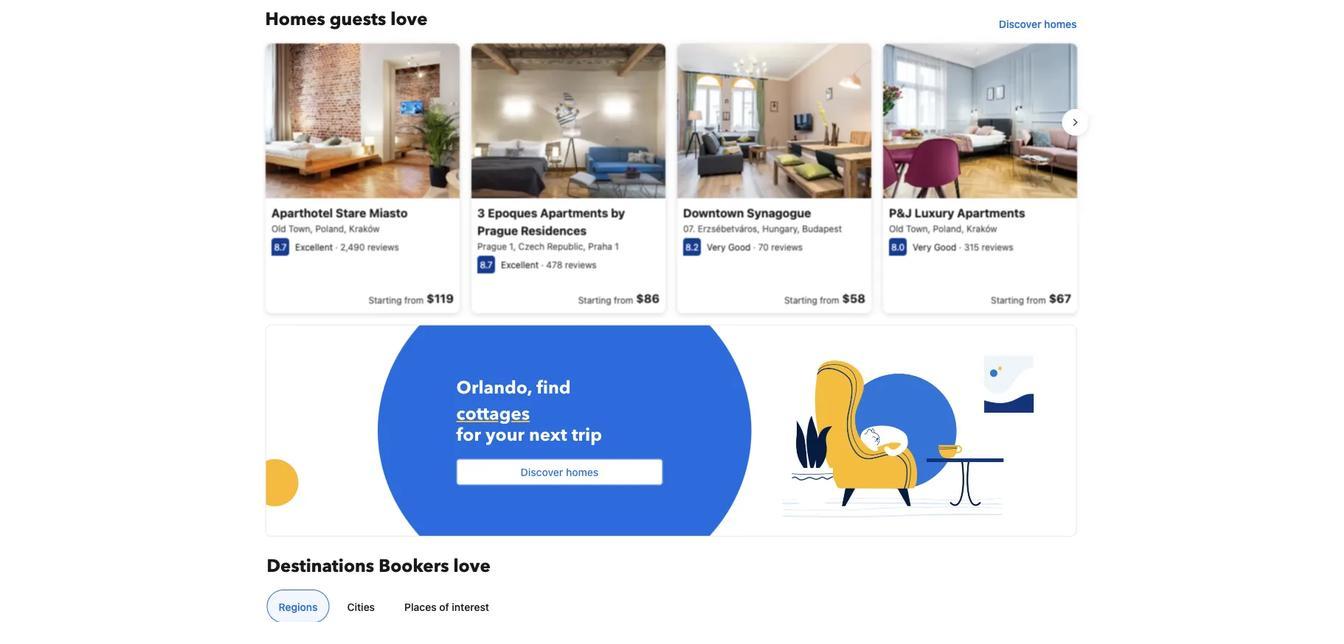 Task type: describe. For each thing, give the bounding box(es) containing it.
8.2
[[685, 242, 698, 252]]

town, for aparthotel
[[288, 223, 313, 234]]

very good · 70 reviews
[[707, 242, 803, 252]]

starting from $119
[[368, 292, 453, 306]]

for
[[456, 423, 481, 448]]

p&j
[[889, 206, 912, 220]]

70
[[758, 242, 768, 252]]

region containing aparthotel stare miasto
[[253, 37, 1089, 319]]

· left 315
[[959, 242, 961, 252]]

next
[[529, 423, 567, 448]]

for your next trip
[[456, 423, 602, 448]]

8.7 for prague
[[480, 260, 492, 270]]

3 epoques apartments by prague residences prague 1, czech republic, praha 1
[[477, 206, 625, 251]]

places of interest button
[[393, 590, 501, 623]]

synagogue
[[746, 206, 811, 220]]

8.7 element for town,
[[271, 238, 289, 256]]

very good element for luxury
[[912, 242, 956, 252]]

cottages
[[456, 401, 530, 425]]

hungary,
[[762, 223, 799, 234]]

2,490
[[340, 242, 365, 252]]

2 prague from the top
[[477, 241, 507, 251]]

czech
[[518, 241, 544, 251]]

478
[[546, 260, 562, 270]]

town, for p&j
[[906, 223, 930, 234]]

p&j luxury apartments old town, poland, kraków
[[889, 206, 1025, 234]]

8.0 element
[[889, 238, 906, 256]]

by
[[611, 206, 625, 220]]

315
[[964, 242, 979, 252]]

from for $119
[[404, 295, 423, 305]]

from for $67
[[1026, 295, 1046, 305]]

3
[[477, 206, 485, 220]]

epoques
[[488, 206, 537, 220]]

8.7 for town,
[[274, 242, 286, 252]]

starting for $119
[[368, 295, 401, 305]]

excellent · 2,490 reviews
[[295, 242, 399, 252]]

$86
[[636, 292, 659, 306]]

· left '2,490'
[[335, 242, 338, 252]]

$58
[[842, 292, 865, 306]]

very for p&j
[[912, 242, 931, 252]]

$67
[[1049, 292, 1071, 306]]

very good element for synagogue
[[707, 242, 750, 252]]

starting for $67
[[991, 295, 1024, 305]]

cities button
[[335, 590, 387, 623]]

good for synagogue
[[728, 242, 750, 252]]

kraków for apartments
[[966, 223, 997, 234]]

very for downtown
[[707, 242, 725, 252]]

07.
[[683, 223, 695, 234]]

starting from $67
[[991, 292, 1071, 306]]

places of interest
[[404, 601, 489, 614]]

reviews down hungary,
[[771, 242, 803, 252]]

of
[[439, 601, 449, 614]]

regions
[[279, 601, 318, 614]]

bookers
[[379, 555, 449, 579]]

starting from $86
[[578, 292, 659, 306]]

downtown synagogue 07. erzsébetváros, hungary, budapest
[[683, 206, 842, 234]]

orlando, find
[[456, 376, 571, 401]]



Task type: vqa. For each thing, say whether or not it's contained in the screenshot.


Task type: locate. For each thing, give the bounding box(es) containing it.
very
[[707, 242, 725, 252], [912, 242, 931, 252]]

1
[[614, 241, 619, 251]]

from for $86
[[614, 295, 633, 305]]

1 horizontal spatial poland,
[[933, 223, 964, 234]]

kraków inside the aparthotel stare miasto old town, poland, kraków
[[349, 223, 379, 234]]

2 very good element from the left
[[912, 242, 956, 252]]

apartments for residences
[[540, 206, 608, 220]]

prague up 1,
[[477, 224, 518, 238]]

1 horizontal spatial excellent
[[501, 260, 538, 270]]

apartments
[[540, 206, 608, 220], [957, 206, 1025, 220]]

kraków for miasto
[[349, 223, 379, 234]]

1 vertical spatial 8.7
[[480, 260, 492, 270]]

8.7 down 3
[[480, 260, 492, 270]]

1 apartments from the left
[[540, 206, 608, 220]]

excellent element for poland,
[[295, 242, 332, 252]]

aparthotel
[[271, 206, 332, 220]]

love
[[391, 7, 428, 32], [453, 555, 490, 579]]

kraków inside p&j luxury apartments old town, poland, kraków
[[966, 223, 997, 234]]

from inside "starting from $86"
[[614, 295, 633, 305]]

good left 315
[[934, 242, 956, 252]]

from left $58
[[820, 295, 839, 305]]

very down erzsébetváros,
[[707, 242, 725, 252]]

0 horizontal spatial excellent element
[[295, 242, 332, 252]]

from inside starting from $58
[[820, 295, 839, 305]]

·
[[335, 242, 338, 252], [753, 242, 755, 252], [959, 242, 961, 252], [541, 260, 543, 270]]

starting left the $67
[[991, 295, 1024, 305]]

0 vertical spatial prague
[[477, 224, 518, 238]]

1 prague from the top
[[477, 224, 518, 238]]

1 good from the left
[[728, 242, 750, 252]]

1 very from the left
[[707, 242, 725, 252]]

starting inside "starting from $119"
[[368, 295, 401, 305]]

2 from from the left
[[614, 295, 633, 305]]

love for destinations bookers love
[[453, 555, 490, 579]]

very right 8.0 element
[[912, 242, 931, 252]]

prague left 1,
[[477, 241, 507, 251]]

main content
[[251, 0, 1089, 599]]

poland, inside p&j luxury apartments old town, poland, kraków
[[933, 223, 964, 234]]

your
[[485, 423, 525, 448]]

1 horizontal spatial kraków
[[966, 223, 997, 234]]

orlando,
[[456, 376, 532, 401]]

3 from from the left
[[820, 295, 839, 305]]

homes
[[1044, 18, 1077, 30], [566, 466, 599, 478]]

trip
[[572, 423, 602, 448]]

from left the $67
[[1026, 295, 1046, 305]]

find
[[537, 376, 571, 401]]

good down erzsébetváros,
[[728, 242, 750, 252]]

starting left $58
[[784, 295, 817, 305]]

town, down aparthotel
[[288, 223, 313, 234]]

0 horizontal spatial old
[[271, 223, 286, 234]]

love up interest
[[453, 555, 490, 579]]

1 vertical spatial discover homes
[[521, 466, 599, 478]]

town, inside the aparthotel stare miasto old town, poland, kraków
[[288, 223, 313, 234]]

homes guests love
[[265, 7, 428, 32]]

0 horizontal spatial excellent
[[295, 242, 332, 252]]

republic,
[[547, 241, 585, 251]]

old inside p&j luxury apartments old town, poland, kraków
[[889, 223, 903, 234]]

0 horizontal spatial kraków
[[349, 223, 379, 234]]

1 horizontal spatial good
[[934, 242, 956, 252]]

from left $86
[[614, 295, 633, 305]]

starting left $119
[[368, 295, 401, 305]]

0 horizontal spatial discover
[[521, 466, 563, 478]]

4 starting from the left
[[991, 295, 1024, 305]]

starting inside starting from $58
[[784, 295, 817, 305]]

town,
[[288, 223, 313, 234], [906, 223, 930, 234]]

poland, down luxury
[[933, 223, 964, 234]]

0 horizontal spatial 8.7
[[274, 242, 286, 252]]

8.2 element
[[683, 238, 701, 256]]

regions button
[[267, 590, 329, 623]]

0 vertical spatial excellent
[[295, 242, 332, 252]]

1 horizontal spatial apartments
[[957, 206, 1025, 220]]

2 good from the left
[[934, 242, 956, 252]]

starting left $86
[[578, 295, 611, 305]]

starting from $58
[[784, 292, 865, 306]]

town, down luxury
[[906, 223, 930, 234]]

8.7 element for prague
[[477, 256, 495, 274]]

0 vertical spatial excellent element
[[295, 242, 332, 252]]

2 starting from the left
[[578, 295, 611, 305]]

0 vertical spatial discover homes
[[999, 18, 1077, 30]]

3 starting from the left
[[784, 295, 817, 305]]

from
[[404, 295, 423, 305], [614, 295, 633, 305], [820, 295, 839, 305], [1026, 295, 1046, 305]]

0 horizontal spatial very
[[707, 242, 725, 252]]

discover
[[999, 18, 1042, 30], [521, 466, 563, 478]]

very good element down erzsébetváros,
[[707, 242, 750, 252]]

0 horizontal spatial love
[[391, 7, 428, 32]]

kraków down stare
[[349, 223, 379, 234]]

excellent
[[295, 242, 332, 252], [501, 260, 538, 270]]

kraków up 315
[[966, 223, 997, 234]]

1 horizontal spatial 8.7
[[480, 260, 492, 270]]

main content containing homes guests love
[[251, 0, 1089, 599]]

starting inside "starting from $86"
[[578, 295, 611, 305]]

0 horizontal spatial very good element
[[707, 242, 750, 252]]

excellent · 478 reviews
[[501, 260, 596, 270]]

apartments inside 3 epoques apartments by prague residences prague 1, czech republic, praha 1
[[540, 206, 608, 220]]

poland,
[[315, 223, 346, 234], [933, 223, 964, 234]]

erzsébetváros,
[[698, 223, 760, 234]]

excellent element down aparthotel
[[295, 242, 332, 252]]

destinations bookers love
[[267, 555, 490, 579]]

reviews right 315
[[981, 242, 1013, 252]]

1 horizontal spatial old
[[889, 223, 903, 234]]

8.7 element
[[271, 238, 289, 256], [477, 256, 495, 274]]

from left $119
[[404, 295, 423, 305]]

region
[[253, 37, 1089, 319]]

8.7
[[274, 242, 286, 252], [480, 260, 492, 270]]

0 horizontal spatial good
[[728, 242, 750, 252]]

apartments up residences
[[540, 206, 608, 220]]

8.7 down aparthotel
[[274, 242, 286, 252]]

1 starting from the left
[[368, 295, 401, 305]]

2 apartments from the left
[[957, 206, 1025, 220]]

0 horizontal spatial homes
[[566, 466, 599, 478]]

1 vertical spatial prague
[[477, 241, 507, 251]]

old
[[271, 223, 286, 234], [889, 223, 903, 234]]

0 vertical spatial homes
[[1044, 18, 1077, 30]]

love for homes guests love
[[391, 7, 428, 32]]

1 horizontal spatial love
[[453, 555, 490, 579]]

1 horizontal spatial discover homes
[[999, 18, 1077, 30]]

places
[[404, 601, 437, 614]]

2 very from the left
[[912, 242, 931, 252]]

1 horizontal spatial homes
[[1044, 18, 1077, 30]]

good
[[728, 242, 750, 252], [934, 242, 956, 252]]

praha
[[588, 241, 612, 251]]

1 horizontal spatial 8.7 element
[[477, 256, 495, 274]]

$119
[[426, 292, 453, 306]]

very good · 315 reviews
[[912, 242, 1013, 252]]

starting for $86
[[578, 295, 611, 305]]

budapest
[[802, 223, 842, 234]]

2 old from the left
[[889, 223, 903, 234]]

poland, inside the aparthotel stare miasto old town, poland, kraków
[[315, 223, 346, 234]]

· left 478
[[541, 260, 543, 270]]

downtown
[[683, 206, 744, 220]]

1 vertical spatial homes
[[566, 466, 599, 478]]

miasto
[[369, 206, 407, 220]]

8.7 element down 3
[[477, 256, 495, 274]]

excellent element for residences
[[501, 260, 538, 270]]

8.0
[[891, 242, 904, 252]]

starting
[[368, 295, 401, 305], [578, 295, 611, 305], [784, 295, 817, 305], [991, 295, 1024, 305]]

tab list
[[261, 590, 1075, 623]]

0 vertical spatial 8.7
[[274, 242, 286, 252]]

stare
[[335, 206, 366, 220]]

town, inside p&j luxury apartments old town, poland, kraków
[[906, 223, 930, 234]]

residences
[[521, 224, 586, 238]]

good for luxury
[[934, 242, 956, 252]]

1 horizontal spatial very
[[912, 242, 931, 252]]

1 vertical spatial love
[[453, 555, 490, 579]]

reviews right '2,490'
[[367, 242, 399, 252]]

1 horizontal spatial very good element
[[912, 242, 956, 252]]

tab list containing regions
[[261, 590, 1075, 623]]

discover homes
[[999, 18, 1077, 30], [521, 466, 599, 478]]

reviews
[[367, 242, 399, 252], [771, 242, 803, 252], [981, 242, 1013, 252], [565, 260, 596, 270]]

discover homes link
[[993, 11, 1083, 37]]

· left 70
[[753, 242, 755, 252]]

reviews down republic,
[[565, 260, 596, 270]]

0 horizontal spatial apartments
[[540, 206, 608, 220]]

1 very good element from the left
[[707, 242, 750, 252]]

poland, for stare
[[315, 223, 346, 234]]

interest
[[452, 601, 489, 614]]

from inside the starting from $67
[[1026, 295, 1046, 305]]

homes
[[265, 7, 325, 32]]

1 horizontal spatial town,
[[906, 223, 930, 234]]

old for aparthotel stare miasto
[[271, 223, 286, 234]]

very good element
[[707, 242, 750, 252], [912, 242, 956, 252]]

poland, for luxury
[[933, 223, 964, 234]]

1 vertical spatial discover
[[521, 466, 563, 478]]

8.7 element down aparthotel
[[271, 238, 289, 256]]

1 vertical spatial excellent
[[501, 260, 538, 270]]

0 vertical spatial discover
[[999, 18, 1042, 30]]

0 horizontal spatial town,
[[288, 223, 313, 234]]

1 from from the left
[[404, 295, 423, 305]]

1 horizontal spatial excellent element
[[501, 260, 538, 270]]

0 horizontal spatial discover homes
[[521, 466, 599, 478]]

2 poland, from the left
[[933, 223, 964, 234]]

love right guests
[[391, 7, 428, 32]]

starting inside the starting from $67
[[991, 295, 1024, 305]]

1 poland, from the left
[[315, 223, 346, 234]]

apartments inside p&j luxury apartments old town, poland, kraków
[[957, 206, 1025, 220]]

1,
[[509, 241, 516, 251]]

old down aparthotel
[[271, 223, 286, 234]]

0 horizontal spatial poland,
[[315, 223, 346, 234]]

1 horizontal spatial discover
[[999, 18, 1042, 30]]

guests
[[330, 7, 386, 32]]

0 vertical spatial love
[[391, 7, 428, 32]]

1 old from the left
[[271, 223, 286, 234]]

2 town, from the left
[[906, 223, 930, 234]]

1 vertical spatial excellent element
[[501, 260, 538, 270]]

1 kraków from the left
[[349, 223, 379, 234]]

from for $58
[[820, 295, 839, 305]]

cities
[[347, 601, 375, 614]]

old down p&j
[[889, 223, 903, 234]]

4 from from the left
[[1026, 295, 1046, 305]]

very good element down luxury
[[912, 242, 956, 252]]

prague
[[477, 224, 518, 238], [477, 241, 507, 251]]

old inside the aparthotel stare miasto old town, poland, kraków
[[271, 223, 286, 234]]

apartments up 315
[[957, 206, 1025, 220]]

aparthotel stare miasto old town, poland, kraków
[[271, 206, 407, 234]]

excellent down 1,
[[501, 260, 538, 270]]

old for p&j luxury apartments
[[889, 223, 903, 234]]

1 town, from the left
[[288, 223, 313, 234]]

excellent element
[[295, 242, 332, 252], [501, 260, 538, 270]]

excellent down aparthotel
[[295, 242, 332, 252]]

2 kraków from the left
[[966, 223, 997, 234]]

starting for $58
[[784, 295, 817, 305]]

poland, up the excellent · 2,490 reviews
[[315, 223, 346, 234]]

homes inside discover homes link
[[1044, 18, 1077, 30]]

0 horizontal spatial 8.7 element
[[271, 238, 289, 256]]

excellent element down 1,
[[501, 260, 538, 270]]

excellent for residences
[[501, 260, 538, 270]]

from inside "starting from $119"
[[404, 295, 423, 305]]

luxury
[[914, 206, 954, 220]]

apartments for poland,
[[957, 206, 1025, 220]]

destinations
[[267, 555, 374, 579]]

excellent for poland,
[[295, 242, 332, 252]]

kraków
[[349, 223, 379, 234], [966, 223, 997, 234]]



